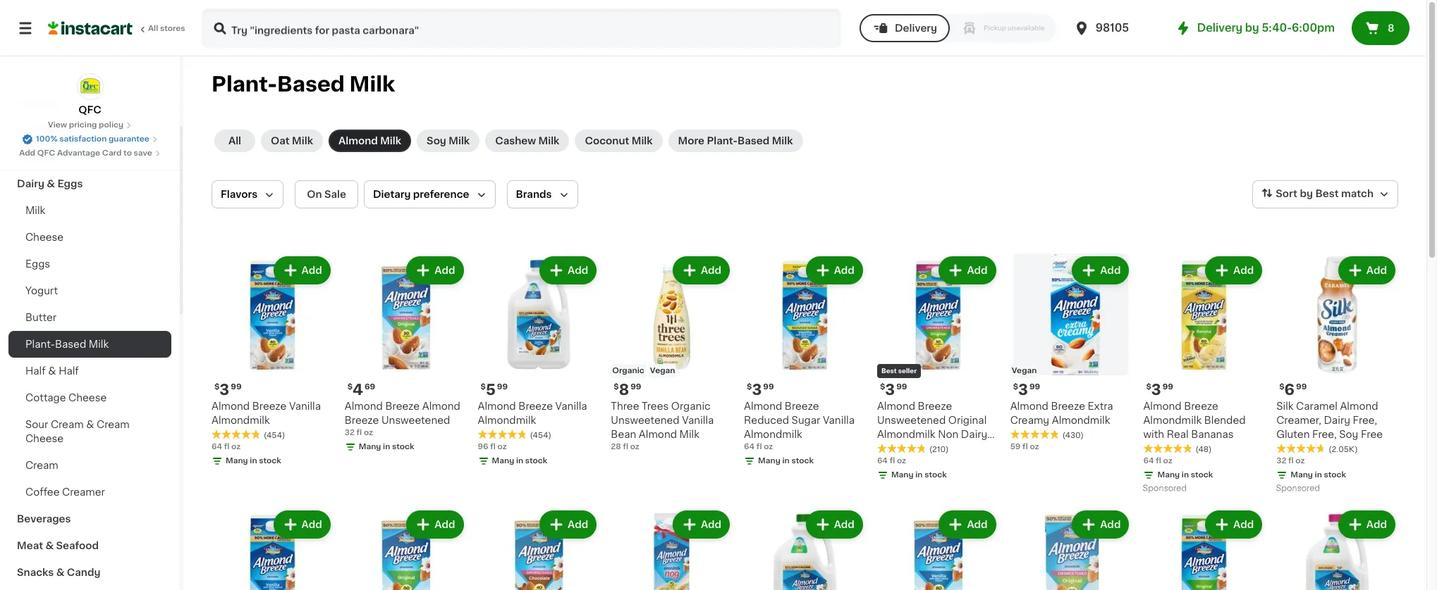 Task type: locate. For each thing, give the bounding box(es) containing it.
0 horizontal spatial 64 fl oz
[[212, 443, 241, 451]]

0 horizontal spatial organic
[[612, 367, 644, 375]]

0 vertical spatial plant-based milk
[[212, 74, 395, 94]]

1 vertical spatial cheese
[[68, 393, 107, 403]]

unsweetened inside almond breeze almond breeze unsweetened 32 fl oz
[[381, 416, 450, 426]]

0 vertical spatial 8
[[1388, 23, 1394, 33]]

eggs down advantage
[[57, 179, 83, 189]]

& down the produce
[[47, 179, 55, 189]]

delivery inside button
[[895, 23, 937, 33]]

32 down the gluten
[[1276, 457, 1286, 465]]

cheese down half & half link
[[68, 393, 107, 403]]

0 horizontal spatial soy
[[427, 136, 446, 146]]

3
[[220, 383, 229, 398], [752, 383, 762, 398], [885, 383, 895, 398], [1018, 383, 1028, 398], [1151, 383, 1161, 398]]

eggs up the yogurt
[[25, 259, 50, 269]]

by inside field
[[1300, 189, 1313, 199]]

2 unsweetened from the left
[[611, 416, 680, 426]]

$ inside $ 6 99
[[1279, 383, 1284, 391]]

0 horizontal spatial vegan
[[650, 367, 675, 375]]

all left oat
[[228, 136, 241, 146]]

$ 3 99 for almond breeze almondmilk blended with real bananas
[[1146, 383, 1173, 398]]

plant- right more
[[707, 136, 738, 146]]

0 vertical spatial by
[[1245, 23, 1259, 33]]

3 for almond breeze extra creamy almondmilk
[[1018, 383, 1028, 398]]

brands
[[516, 190, 552, 200]]

almond breeze extra creamy almondmilk
[[1010, 402, 1113, 426]]

half
[[25, 367, 46, 377], [59, 367, 79, 377]]

oz
[[364, 429, 373, 437], [231, 443, 241, 451], [764, 443, 773, 451], [498, 443, 507, 451], [630, 443, 639, 451], [1030, 443, 1039, 451], [897, 457, 906, 465], [1163, 457, 1172, 465], [1296, 457, 1305, 465]]

$ inside the $ 4 69
[[347, 383, 353, 391]]

1 horizontal spatial plant-
[[212, 74, 277, 94]]

3 for almond breeze unsweetened original almondmilk non dairy milk alternative
[[885, 383, 895, 398]]

32
[[345, 429, 355, 437], [1276, 457, 1286, 465]]

0 horizontal spatial dairy
[[17, 179, 44, 189]]

2 horizontal spatial plant-
[[707, 136, 738, 146]]

breeze inside almond breeze almondmilk blended with real bananas
[[1184, 402, 1218, 412]]

almond breeze almondmilk blended with real bananas
[[1143, 402, 1246, 440]]

1 vegan from the left
[[650, 367, 675, 375]]

milk inside almond milk link
[[380, 136, 401, 146]]

0 vertical spatial organic
[[612, 367, 644, 375]]

1 almond breeze vanilla almondmilk from the left
[[212, 402, 321, 426]]

1 vertical spatial organic
[[671, 402, 711, 412]]

$ 3 99 for almond breeze vanilla almondmilk
[[214, 383, 242, 398]]

0 vertical spatial plant-
[[212, 74, 277, 94]]

0 vertical spatial qfc
[[78, 105, 101, 115]]

0 horizontal spatial eggs
[[25, 259, 50, 269]]

1 horizontal spatial delivery
[[1197, 23, 1243, 33]]

7 $ from the left
[[1013, 383, 1018, 391]]

& up cottage
[[48, 367, 56, 377]]

1 vertical spatial best
[[881, 368, 897, 374]]

stock
[[392, 443, 414, 451], [259, 457, 281, 465], [791, 457, 814, 465], [525, 457, 547, 465], [925, 472, 947, 479], [1191, 472, 1213, 479], [1324, 472, 1346, 479]]

oat
[[271, 136, 290, 146]]

6
[[1284, 383, 1295, 398]]

produce
[[17, 152, 60, 162]]

2 horizontal spatial based
[[737, 136, 770, 146]]

64
[[212, 443, 222, 451], [744, 443, 755, 451], [877, 457, 888, 465], [1143, 457, 1154, 465]]

seller
[[898, 368, 917, 374]]

soy up (2.05k) on the bottom
[[1339, 430, 1358, 440]]

& left 'candy'
[[56, 568, 64, 578]]

0 horizontal spatial half
[[25, 367, 46, 377]]

4 $ from the left
[[481, 383, 486, 391]]

plant- up all link
[[212, 74, 277, 94]]

1 horizontal spatial unsweetened
[[611, 416, 680, 426]]

view pricing policy
[[48, 121, 123, 129]]

based
[[277, 74, 345, 94], [737, 136, 770, 146], [55, 340, 86, 350]]

delivery by 5:40-6:00pm
[[1197, 23, 1335, 33]]

0 vertical spatial 32
[[345, 429, 355, 437]]

1 horizontal spatial almond breeze vanilla almondmilk
[[478, 402, 587, 426]]

cheese down sour
[[25, 434, 64, 444]]

& inside dairy & eggs link
[[47, 179, 55, 189]]

non
[[938, 430, 958, 440]]

& for half
[[48, 367, 56, 377]]

2 vertical spatial dairy
[[961, 430, 987, 440]]

0 horizontal spatial qfc
[[37, 149, 55, 157]]

almond inside 'three trees organic unsweetened vanilla bean almond milk 28 fl oz'
[[639, 430, 677, 440]]

& inside half & half link
[[48, 367, 56, 377]]

0 horizontal spatial sponsored badge image
[[1143, 485, 1186, 493]]

4 3 from the left
[[1018, 383, 1028, 398]]

1 horizontal spatial best
[[1315, 189, 1339, 199]]

gluten
[[1276, 430, 1310, 440]]

32 down 4
[[345, 429, 355, 437]]

milk inside more plant-based milk 'link'
[[772, 136, 793, 146]]

almond inside almond breeze almondmilk blended with real bananas
[[1143, 402, 1182, 412]]

milk inside milk link
[[25, 206, 45, 216]]

0 vertical spatial best
[[1315, 189, 1339, 199]]

almondmilk inside the almond breeze unsweetened original almondmilk non dairy milk alternative
[[877, 430, 935, 440]]

0 horizontal spatial by
[[1245, 23, 1259, 33]]

by
[[1245, 23, 1259, 33], [1300, 189, 1313, 199]]

& right meat
[[45, 542, 54, 551]]

based up half & half
[[55, 340, 86, 350]]

0 vertical spatial soy
[[427, 136, 446, 146]]

1 horizontal spatial vegan
[[1012, 367, 1037, 375]]

milk inside the almond breeze unsweetened original almondmilk non dairy milk alternative
[[877, 444, 897, 454]]

& inside meat & seafood link
[[45, 542, 54, 551]]

0 horizontal spatial delivery
[[895, 23, 937, 33]]

7 99 from the left
[[1163, 383, 1173, 391]]

sponsored badge image for 3
[[1143, 485, 1186, 493]]

0 vertical spatial all
[[148, 25, 158, 32]]

caramel
[[1296, 402, 1338, 412]]

3 3 from the left
[[885, 383, 895, 398]]

by right the sort
[[1300, 189, 1313, 199]]

almondmilk inside almond breeze reduced sugar vanilla almondmilk 64 fl oz
[[744, 430, 802, 440]]

& for candy
[[56, 568, 64, 578]]

breeze inside the almond breeze unsweetened original almondmilk non dairy milk alternative
[[918, 402, 952, 412]]

1 horizontal spatial 32
[[1276, 457, 1286, 465]]

cream
[[51, 420, 84, 430], [97, 420, 130, 430], [25, 461, 58, 471]]

plant-
[[212, 74, 277, 94], [707, 136, 738, 146], [25, 340, 55, 350]]

3 $ from the left
[[347, 383, 353, 391]]

1 horizontal spatial half
[[59, 367, 79, 377]]

real
[[1167, 430, 1189, 440]]

0 horizontal spatial unsweetened
[[381, 416, 450, 426]]

meat & seafood
[[17, 542, 99, 551]]

0 horizontal spatial all
[[148, 25, 158, 32]]

(454) for 5
[[530, 432, 551, 440]]

0 horizontal spatial plant-
[[25, 340, 55, 350]]

cream link
[[8, 453, 171, 480]]

best left the match
[[1315, 189, 1339, 199]]

lists link
[[8, 39, 171, 68]]

1 vertical spatial soy
[[1339, 430, 1358, 440]]

100% satisfaction guarantee button
[[22, 131, 158, 145]]

5 $ from the left
[[614, 383, 619, 391]]

8 $ from the left
[[1146, 383, 1151, 391]]

64 fl oz for almond breeze vanilla almondmilk
[[212, 443, 241, 451]]

in
[[383, 443, 390, 451], [250, 457, 257, 465], [782, 457, 790, 465], [516, 457, 523, 465], [915, 472, 923, 479], [1182, 472, 1189, 479], [1315, 472, 1322, 479]]

vegan up trees
[[650, 367, 675, 375]]

best for best seller
[[881, 368, 897, 374]]

0 horizontal spatial 32
[[345, 429, 355, 437]]

2 horizontal spatial dairy
[[1324, 416, 1350, 426]]

creamer,
[[1276, 416, 1321, 426]]

yogurt link
[[8, 278, 171, 305]]

sponsored badge image
[[1143, 485, 1186, 493], [1276, 485, 1319, 493]]

4 99 from the left
[[631, 383, 641, 391]]

match
[[1341, 189, 1374, 199]]

free, up (2.05k) on the bottom
[[1312, 430, 1337, 440]]

plant-based milk up oat milk link
[[212, 74, 395, 94]]

cottage cheese link
[[8, 385, 171, 412]]

0 vertical spatial dairy
[[17, 179, 44, 189]]

extra
[[1088, 402, 1113, 412]]

2 horizontal spatial unsweetened
[[877, 416, 946, 426]]

product group containing 5
[[478, 254, 600, 470]]

1 vertical spatial all
[[228, 136, 241, 146]]

free, up free
[[1353, 416, 1377, 426]]

dairy down caramel
[[1324, 416, 1350, 426]]

1 (454) from the left
[[264, 432, 285, 440]]

almondmilk
[[212, 416, 270, 426], [478, 416, 536, 426], [1052, 416, 1110, 426], [1143, 416, 1202, 426], [744, 430, 802, 440], [877, 430, 935, 440]]

plant- down butter
[[25, 340, 55, 350]]

many in stock
[[359, 443, 414, 451], [226, 457, 281, 465], [758, 457, 814, 465], [492, 457, 547, 465], [891, 472, 947, 479], [1157, 472, 1213, 479], [1291, 472, 1346, 479]]

product group containing 4
[[345, 254, 466, 456]]

1 $ 3 99 from the left
[[214, 383, 242, 398]]

1 vertical spatial free,
[[1312, 430, 1337, 440]]

plant-based milk up half & half
[[25, 340, 109, 350]]

0 horizontal spatial almond breeze vanilla almondmilk
[[212, 402, 321, 426]]

all for all stores
[[148, 25, 158, 32]]

half up cottage cheese
[[59, 367, 79, 377]]

product group containing 8
[[611, 254, 733, 453]]

sponsored badge image down with
[[1143, 485, 1186, 493]]

best
[[1315, 189, 1339, 199], [881, 368, 897, 374]]

0 vertical spatial eggs
[[57, 179, 83, 189]]

organic up the $ 8 99 on the bottom of page
[[612, 367, 644, 375]]

8 inside button
[[1388, 23, 1394, 33]]

qfc down 100%
[[37, 149, 55, 157]]

(454) for 3
[[264, 432, 285, 440]]

three
[[611, 402, 639, 412]]

delivery for delivery by 5:40-6:00pm
[[1197, 23, 1243, 33]]

1 horizontal spatial organic
[[671, 402, 711, 412]]

half & half link
[[8, 358, 171, 385]]

breeze
[[252, 402, 287, 412], [785, 402, 819, 412], [385, 402, 420, 412], [518, 402, 553, 412], [918, 402, 952, 412], [1051, 402, 1085, 412], [1184, 402, 1218, 412], [345, 416, 379, 426]]

soy inside silk caramel almond creamer, dairy free, gluten free, soy free
[[1339, 430, 1358, 440]]

dairy
[[17, 179, 44, 189], [1324, 416, 1350, 426], [961, 430, 987, 440]]

dairy down original
[[961, 430, 987, 440]]

1 horizontal spatial all
[[228, 136, 241, 146]]

almond breeze vanilla almondmilk
[[212, 402, 321, 426], [478, 402, 587, 426]]

more
[[678, 136, 704, 146]]

1 vertical spatial dairy
[[1324, 416, 1350, 426]]

add
[[19, 149, 35, 157], [301, 266, 322, 276], [435, 266, 455, 276], [568, 266, 588, 276], [701, 266, 721, 276], [834, 266, 855, 276], [967, 266, 988, 276], [1100, 266, 1121, 276], [1233, 266, 1254, 276], [1366, 266, 1387, 276], [301, 520, 322, 530], [435, 520, 455, 530], [568, 520, 588, 530], [701, 520, 721, 530], [834, 520, 855, 530], [967, 520, 988, 530], [1100, 520, 1121, 530], [1233, 520, 1254, 530], [1366, 520, 1387, 530]]

based right more
[[737, 136, 770, 146]]

1 horizontal spatial based
[[277, 74, 345, 94]]

dairy down the produce
[[17, 179, 44, 189]]

vanilla inside almond breeze reduced sugar vanilla almondmilk 64 fl oz
[[823, 416, 855, 426]]

pricing
[[69, 121, 97, 129]]

based up oat milk link
[[277, 74, 345, 94]]

9 $ from the left
[[1279, 383, 1284, 391]]

soy up preference
[[427, 136, 446, 146]]

1 horizontal spatial by
[[1300, 189, 1313, 199]]

5 $ 3 99 from the left
[[1146, 383, 1173, 398]]

& inside the snacks & candy link
[[56, 568, 64, 578]]

candy
[[67, 568, 100, 578]]

2 vertical spatial cheese
[[25, 434, 64, 444]]

dietary preference button
[[364, 181, 495, 209]]

1 vertical spatial qfc
[[37, 149, 55, 157]]

sour cream & cream cheese link
[[8, 412, 171, 453]]

sponsored badge image inside product group
[[1276, 485, 1319, 493]]

0 horizontal spatial best
[[881, 368, 897, 374]]

by left 5:40-
[[1245, 23, 1259, 33]]

8 button
[[1352, 11, 1410, 45]]

1 horizontal spatial (454)
[[530, 432, 551, 440]]

2 horizontal spatial 64 fl oz
[[1143, 457, 1172, 465]]

1 horizontal spatial 64 fl oz
[[877, 457, 906, 465]]

3 99 from the left
[[497, 383, 508, 391]]

unsweetened inside 'three trees organic unsweetened vanilla bean almond milk 28 fl oz'
[[611, 416, 680, 426]]

snacks
[[17, 568, 54, 578]]

milk
[[349, 74, 395, 94], [292, 136, 313, 146], [380, 136, 401, 146], [449, 136, 470, 146], [538, 136, 559, 146], [632, 136, 653, 146], [772, 136, 793, 146], [25, 206, 45, 216], [89, 340, 109, 350], [679, 430, 699, 440], [877, 444, 897, 454]]

qfc
[[78, 105, 101, 115], [37, 149, 55, 157]]

1 99 from the left
[[231, 383, 242, 391]]

milk inside plant-based milk link
[[89, 340, 109, 350]]

2 (454) from the left
[[530, 432, 551, 440]]

half up cottage
[[25, 367, 46, 377]]

almond milk
[[338, 136, 401, 146]]

64 fl oz for almond breeze unsweetened original almondmilk non dairy milk alternative
[[877, 457, 906, 465]]

almond breeze unsweetened original almondmilk non dairy milk alternative
[[877, 402, 987, 454]]

all for all
[[228, 136, 241, 146]]

1 horizontal spatial eggs
[[57, 179, 83, 189]]

64 for almond breeze unsweetened original almondmilk non dairy milk alternative
[[877, 457, 888, 465]]

0 horizontal spatial (454)
[[264, 432, 285, 440]]

fl inside almond breeze reduced sugar vanilla almondmilk 64 fl oz
[[757, 443, 762, 451]]

Search field
[[203, 10, 840, 47]]

breeze inside almond breeze reduced sugar vanilla almondmilk 64 fl oz
[[785, 402, 819, 412]]

coffee creamer link
[[8, 480, 171, 506]]

1 vertical spatial by
[[1300, 189, 1313, 199]]

eggs
[[57, 179, 83, 189], [25, 259, 50, 269]]

1 sponsored badge image from the left
[[1143, 485, 1186, 493]]

almond milk link
[[329, 130, 411, 152]]

cheese down milk link
[[25, 233, 64, 243]]

2 vertical spatial based
[[55, 340, 86, 350]]

2 3 from the left
[[752, 383, 762, 398]]

vanilla inside 'three trees organic unsweetened vanilla bean almond milk 28 fl oz'
[[682, 416, 714, 426]]

59
[[1010, 443, 1021, 451]]

1 horizontal spatial 8
[[1388, 23, 1394, 33]]

sponsored badge image down 32 fl oz
[[1276, 485, 1319, 493]]

milk inside 'three trees organic unsweetened vanilla bean almond milk 28 fl oz'
[[679, 430, 699, 440]]

product group
[[212, 254, 333, 470], [345, 254, 466, 456], [478, 254, 600, 470], [611, 254, 733, 453], [744, 254, 866, 470], [877, 254, 999, 484], [1010, 254, 1132, 453], [1143, 254, 1265, 497], [1276, 254, 1398, 497], [212, 508, 333, 591], [345, 508, 466, 591], [478, 508, 600, 591], [611, 508, 733, 591], [744, 508, 866, 591], [877, 508, 999, 591], [1010, 508, 1132, 591], [1143, 508, 1265, 591], [1276, 508, 1398, 591]]

coffee creamer
[[25, 488, 105, 498]]

98105 button
[[1073, 8, 1158, 48]]

all left the stores
[[148, 25, 158, 32]]

best inside field
[[1315, 189, 1339, 199]]

3 $ 3 99 from the left
[[880, 383, 907, 398]]

3 unsweetened from the left
[[877, 416, 946, 426]]

organic vegan
[[612, 367, 675, 375]]

2 almond breeze vanilla almondmilk from the left
[[478, 402, 587, 426]]

0 horizontal spatial free,
[[1312, 430, 1337, 440]]

(430)
[[1062, 432, 1084, 440]]

1 vertical spatial 32
[[1276, 457, 1286, 465]]

oz inside almond breeze almond breeze unsweetened 32 fl oz
[[364, 429, 373, 437]]

1 unsweetened from the left
[[381, 416, 450, 426]]

& down cottage cheese 'link'
[[86, 420, 94, 430]]

98105
[[1096, 23, 1129, 33]]

butter
[[25, 313, 56, 323]]

delivery by 5:40-6:00pm link
[[1175, 20, 1335, 37]]

1 vertical spatial 8
[[619, 383, 629, 398]]

99 inside $ 6 99
[[1296, 383, 1307, 391]]

1 horizontal spatial dairy
[[961, 430, 987, 440]]

64 fl oz
[[212, 443, 241, 451], [877, 457, 906, 465], [1143, 457, 1172, 465]]

0 vertical spatial based
[[277, 74, 345, 94]]

0 vertical spatial cheese
[[25, 233, 64, 243]]

0 horizontal spatial based
[[55, 340, 86, 350]]

99
[[231, 383, 242, 391], [763, 383, 774, 391], [497, 383, 508, 391], [631, 383, 641, 391], [896, 383, 907, 391], [1029, 383, 1040, 391], [1163, 383, 1173, 391], [1296, 383, 1307, 391]]

8 99 from the left
[[1296, 383, 1307, 391]]

qfc up view pricing policy link
[[78, 105, 101, 115]]

$ 3 99 for almond breeze unsweetened original almondmilk non dairy milk alternative
[[880, 383, 907, 398]]

1 horizontal spatial soy
[[1339, 430, 1358, 440]]

sale
[[324, 190, 346, 200]]

fl inside almond breeze almond breeze unsweetened 32 fl oz
[[356, 429, 362, 437]]

1 horizontal spatial sponsored badge image
[[1276, 485, 1319, 493]]

3 for almond breeze almondmilk blended with real bananas
[[1151, 383, 1161, 398]]

organic right trees
[[671, 402, 711, 412]]

1 vertical spatial plant-based milk
[[25, 340, 109, 350]]

card
[[102, 149, 122, 157]]

almondmilk inside almond breeze almondmilk blended with real bananas
[[1143, 416, 1202, 426]]

unsweetened
[[381, 416, 450, 426], [611, 416, 680, 426], [877, 416, 946, 426]]

2 $ 3 99 from the left
[[747, 383, 774, 398]]

oz inside almond breeze reduced sugar vanilla almondmilk 64 fl oz
[[764, 443, 773, 451]]

2 sponsored badge image from the left
[[1276, 485, 1319, 493]]

0 horizontal spatial 8
[[619, 383, 629, 398]]

based inside 'link'
[[737, 136, 770, 146]]

4 $ 3 99 from the left
[[1013, 383, 1040, 398]]

6 $ from the left
[[880, 383, 885, 391]]

5 3 from the left
[[1151, 383, 1161, 398]]

1 vertical spatial based
[[737, 136, 770, 146]]

cashew milk link
[[485, 130, 569, 152]]

bean
[[611, 430, 636, 440]]

1 3 from the left
[[220, 383, 229, 398]]

1 vertical spatial plant-
[[707, 136, 738, 146]]

vegan up creamy
[[1012, 367, 1037, 375]]

1 horizontal spatial free,
[[1353, 416, 1377, 426]]

butter link
[[8, 305, 171, 331]]

(2.05k)
[[1329, 446, 1358, 454]]

creamer
[[62, 488, 105, 498]]

satisfaction
[[59, 135, 107, 143]]

None search field
[[202, 8, 841, 48]]

best left seller
[[881, 368, 897, 374]]



Task type: vqa. For each thing, say whether or not it's contained in the screenshot.
Brands
yes



Task type: describe. For each thing, give the bounding box(es) containing it.
plant-based milk link
[[8, 331, 171, 358]]

qfc logo image
[[77, 73, 103, 100]]

2 $ from the left
[[747, 383, 752, 391]]

$ inside $ 5 99
[[481, 383, 486, 391]]

best for best match
[[1315, 189, 1339, 199]]

1 horizontal spatial plant-based milk
[[212, 74, 395, 94]]

almond inside almond breeze reduced sugar vanilla almondmilk 64 fl oz
[[744, 402, 782, 412]]

product group containing 6
[[1276, 254, 1398, 497]]

all stores link
[[48, 8, 186, 48]]

1 vertical spatial eggs
[[25, 259, 50, 269]]

cashew milk
[[495, 136, 559, 146]]

cheese inside the sour cream & cream cheese
[[25, 434, 64, 444]]

cream down cottage cheese
[[51, 420, 84, 430]]

0 horizontal spatial plant-based milk
[[25, 340, 109, 350]]

cottage
[[25, 393, 66, 403]]

plant- inside 'link'
[[707, 136, 738, 146]]

add qfc advantage card to save link
[[19, 148, 161, 159]]

8 inside product group
[[619, 383, 629, 398]]

delivery for delivery
[[895, 23, 937, 33]]

almond inside almond breeze extra creamy almondmilk
[[1010, 402, 1048, 412]]

coconut milk link
[[575, 130, 663, 152]]

100% satisfaction guarantee
[[36, 135, 149, 143]]

blended
[[1204, 416, 1246, 426]]

almond inside almond milk link
[[338, 136, 378, 146]]

fl inside 'three trees organic unsweetened vanilla bean almond milk 28 fl oz'
[[623, 443, 628, 451]]

soy milk link
[[417, 130, 480, 152]]

5
[[486, 383, 496, 398]]

$ 3 99 for almond breeze reduced sugar vanilla almondmilk
[[747, 383, 774, 398]]

28
[[611, 443, 621, 451]]

2 99 from the left
[[763, 383, 774, 391]]

2 vertical spatial plant-
[[25, 340, 55, 350]]

save
[[134, 149, 152, 157]]

dairy & eggs link
[[8, 171, 171, 197]]

with
[[1143, 430, 1164, 440]]

64 fl oz for almond breeze almondmilk blended with real bananas
[[1143, 457, 1172, 465]]

stores
[[160, 25, 185, 32]]

beverages
[[17, 515, 71, 525]]

2 vegan from the left
[[1012, 367, 1037, 375]]

meat & seafood link
[[8, 533, 171, 560]]

guarantee
[[109, 135, 149, 143]]

reduced
[[744, 416, 789, 426]]

sponsored badge image for 6
[[1276, 485, 1319, 493]]

more plant-based milk link
[[668, 130, 803, 152]]

sour
[[25, 420, 48, 430]]

thanksgiving
[[17, 126, 84, 135]]

cheese inside cottage cheese 'link'
[[68, 393, 107, 403]]

by for delivery
[[1245, 23, 1259, 33]]

64 inside almond breeze reduced sugar vanilla almondmilk 64 fl oz
[[744, 443, 755, 451]]

instacart logo image
[[48, 20, 133, 37]]

5 99 from the left
[[896, 383, 907, 391]]

alternative
[[900, 444, 953, 454]]

qfc link
[[77, 73, 103, 117]]

96
[[478, 443, 488, 451]]

yogurt
[[25, 286, 58, 296]]

beverages link
[[8, 506, 171, 533]]

6 99 from the left
[[1029, 383, 1040, 391]]

service type group
[[860, 14, 1056, 42]]

0 vertical spatial free,
[[1353, 416, 1377, 426]]

by for sort
[[1300, 189, 1313, 199]]

recipes
[[17, 99, 58, 109]]

$ 3 99 for almond breeze extra creamy almondmilk
[[1013, 383, 1040, 398]]

cheese inside cheese link
[[25, 233, 64, 243]]

milk inside coconut milk link
[[632, 136, 653, 146]]

advantage
[[57, 149, 100, 157]]

milk inside oat milk link
[[292, 136, 313, 146]]

half & half
[[25, 367, 79, 377]]

almond breeze vanilla almondmilk for 5
[[478, 402, 587, 426]]

breeze inside almond breeze extra creamy almondmilk
[[1051, 402, 1085, 412]]

59 fl oz
[[1010, 443, 1039, 451]]

32 fl oz
[[1276, 457, 1305, 465]]

delivery button
[[860, 14, 950, 42]]

to
[[123, 149, 132, 157]]

almond breeze almond breeze unsweetened 32 fl oz
[[345, 402, 460, 437]]

all stores
[[148, 25, 185, 32]]

recipes link
[[8, 90, 171, 117]]

1 half from the left
[[25, 367, 46, 377]]

milk inside soy milk link
[[449, 136, 470, 146]]

sour cream & cream cheese
[[25, 420, 130, 444]]

unsweetened inside the almond breeze unsweetened original almondmilk non dairy milk alternative
[[877, 416, 946, 426]]

oz inside 'three trees organic unsweetened vanilla bean almond milk 28 fl oz'
[[630, 443, 639, 451]]

brands button
[[507, 181, 578, 209]]

99 inside the $ 8 99
[[631, 383, 641, 391]]

$ 6 99
[[1279, 383, 1307, 398]]

flavors button
[[212, 181, 284, 209]]

(210)
[[929, 446, 949, 454]]

32 inside almond breeze almond breeze unsweetened 32 fl oz
[[345, 429, 355, 437]]

three trees organic unsweetened vanilla bean almond milk 28 fl oz
[[611, 402, 714, 451]]

$ inside the $ 8 99
[[614, 383, 619, 391]]

& for seafood
[[45, 542, 54, 551]]

policy
[[99, 121, 123, 129]]

dairy inside the almond breeze unsweetened original almondmilk non dairy milk alternative
[[961, 430, 987, 440]]

almond inside silk caramel almond creamer, dairy free, gluten free, soy free
[[1340, 402, 1378, 412]]

5:40-
[[1262, 23, 1292, 33]]

sort
[[1276, 189, 1297, 199]]

Best match Sort by field
[[1253, 181, 1398, 209]]

produce link
[[8, 144, 171, 171]]

original
[[948, 416, 987, 426]]

dairy inside silk caramel almond creamer, dairy free, gluten free, soy free
[[1324, 416, 1350, 426]]

almond breeze vanilla almondmilk for 3
[[212, 402, 321, 426]]

dairy & eggs
[[17, 179, 83, 189]]

flavors
[[221, 190, 258, 200]]

& for eggs
[[47, 179, 55, 189]]

3 for almond breeze vanilla almondmilk
[[220, 383, 229, 398]]

96 fl oz
[[478, 443, 507, 451]]

99 inside $ 5 99
[[497, 383, 508, 391]]

1 $ from the left
[[214, 383, 220, 391]]

cream up coffee
[[25, 461, 58, 471]]

3 for almond breeze reduced sugar vanilla almondmilk
[[752, 383, 762, 398]]

69
[[365, 383, 375, 391]]

milk inside cashew milk link
[[538, 136, 559, 146]]

add qfc advantage card to save
[[19, 149, 152, 157]]

creamy
[[1010, 416, 1049, 426]]

dietary preference
[[373, 190, 469, 200]]

$ 5 99
[[481, 383, 508, 398]]

free
[[1361, 430, 1383, 440]]

coconut
[[585, 136, 629, 146]]

cottage cheese
[[25, 393, 107, 403]]

$ 4 69
[[347, 383, 375, 398]]

1 horizontal spatial qfc
[[78, 105, 101, 115]]

6:00pm
[[1292, 23, 1335, 33]]

silk caramel almond creamer, dairy free, gluten free, soy free
[[1276, 402, 1383, 440]]

cream down cottage cheese 'link'
[[97, 420, 130, 430]]

snacks & candy link
[[8, 560, 171, 587]]

& inside the sour cream & cream cheese
[[86, 420, 94, 430]]

64 for almond breeze vanilla almondmilk
[[212, 443, 222, 451]]

dietary
[[373, 190, 411, 200]]

coconut milk
[[585, 136, 653, 146]]

almond inside the almond breeze unsweetened original almondmilk non dairy milk alternative
[[877, 402, 915, 412]]

64 for almond breeze almondmilk blended with real bananas
[[1143, 457, 1154, 465]]

almondmilk inside almond breeze extra creamy almondmilk
[[1052, 416, 1110, 426]]

organic inside 'three trees organic unsweetened vanilla bean almond milk 28 fl oz'
[[671, 402, 711, 412]]

$ 8 99
[[614, 383, 641, 398]]

meat
[[17, 542, 43, 551]]

2 half from the left
[[59, 367, 79, 377]]

almond breeze reduced sugar vanilla almondmilk 64 fl oz
[[744, 402, 855, 451]]

sort by
[[1276, 189, 1313, 199]]

preference
[[413, 190, 469, 200]]



